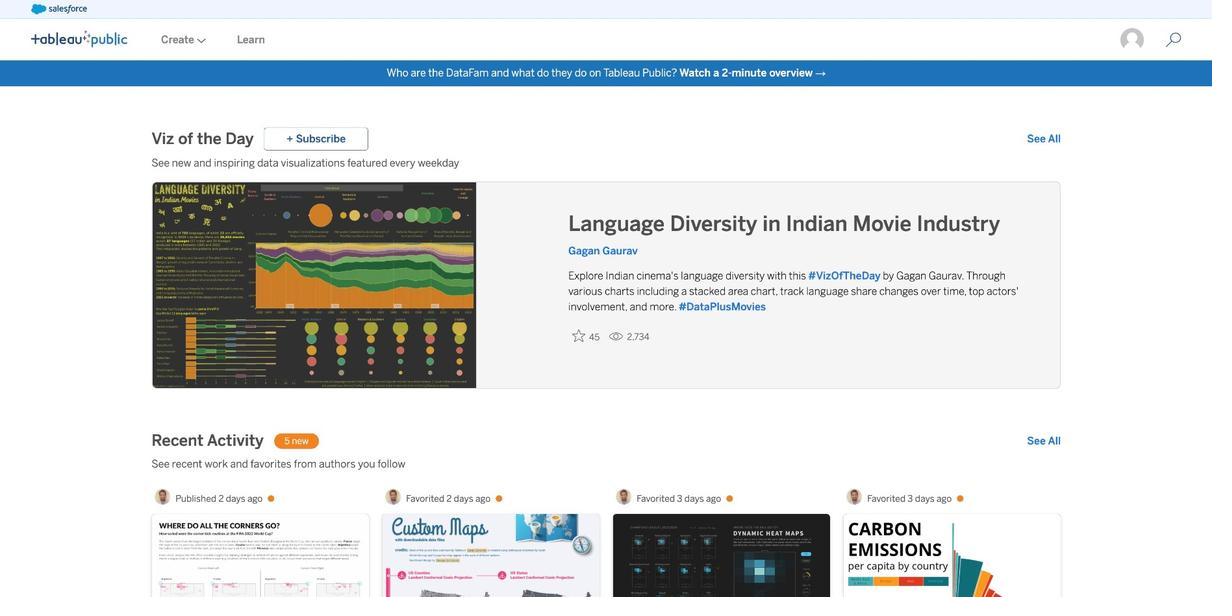 Task type: vqa. For each thing, say whether or not it's contained in the screenshot.
See All Recent Activity Element on the bottom right of the page
yes



Task type: describe. For each thing, give the bounding box(es) containing it.
see recent work and favorites from authors you follow element
[[152, 457, 1062, 473]]

3 ben norland image from the left
[[847, 490, 863, 505]]

go to search image
[[1151, 32, 1198, 48]]

tableau public viz of the day image
[[153, 183, 478, 391]]

gary.orlando image
[[1120, 27, 1146, 53]]

workbook thumbnail image for 3rd ben norland image from the left
[[844, 515, 1061, 598]]

ben norland image
[[616, 490, 632, 505]]

workbook thumbnail image for 2nd ben norland image from the left
[[383, 515, 600, 598]]

salesforce logo image
[[31, 4, 87, 14]]

see all recent activity element
[[1028, 434, 1062, 449]]

viz of the day heading
[[152, 129, 254, 150]]

create image
[[194, 38, 206, 43]]



Task type: locate. For each thing, give the bounding box(es) containing it.
Add Favorite button
[[569, 326, 604, 347]]

1 ben norland image from the left
[[155, 490, 170, 505]]

2 ben norland image from the left
[[385, 490, 401, 505]]

workbook thumbnail image for 3rd ben norland image from the right
[[152, 515, 369, 598]]

2 horizontal spatial ben norland image
[[847, 490, 863, 505]]

1 horizontal spatial ben norland image
[[385, 490, 401, 505]]

see new and inspiring data visualizations featured every weekday element
[[152, 156, 1062, 171]]

4 workbook thumbnail image from the left
[[844, 515, 1061, 598]]

logo image
[[31, 30, 127, 47]]

add favorite image
[[573, 330, 586, 343]]

2 workbook thumbnail image from the left
[[383, 515, 600, 598]]

ben norland image
[[155, 490, 170, 505], [385, 490, 401, 505], [847, 490, 863, 505]]

workbook thumbnail image
[[152, 515, 369, 598], [383, 515, 600, 598], [613, 515, 830, 598], [844, 515, 1061, 598]]

0 horizontal spatial ben norland image
[[155, 490, 170, 505]]

see all viz of the day element
[[1028, 131, 1062, 147]]

recent activity heading
[[152, 431, 264, 452]]

3 workbook thumbnail image from the left
[[613, 515, 830, 598]]

1 workbook thumbnail image from the left
[[152, 515, 369, 598]]

workbook thumbnail image for ben norland icon
[[613, 515, 830, 598]]



